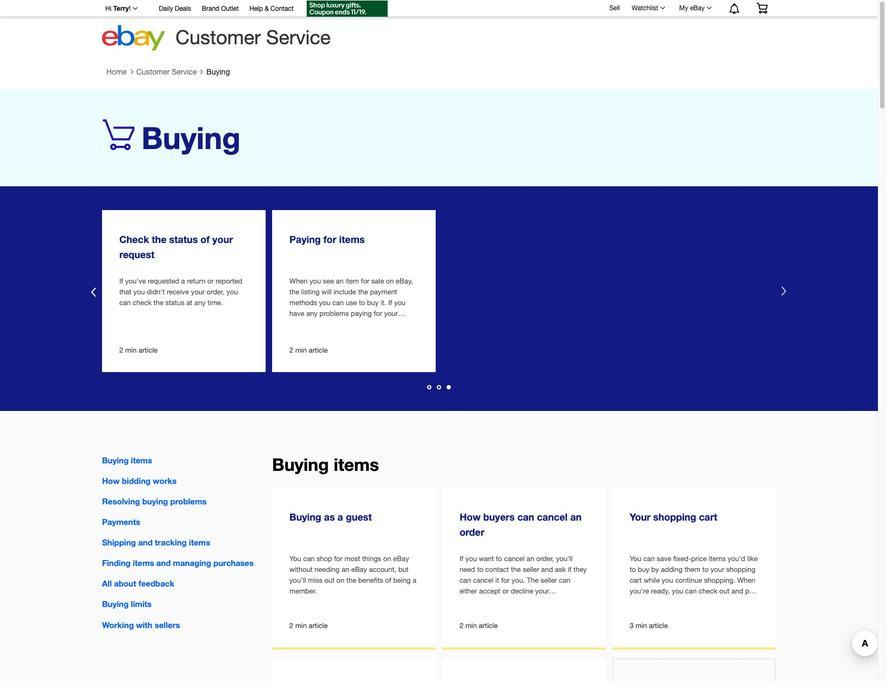 Task type: vqa. For each thing, say whether or not it's contained in the screenshot.
2nd (64) "dropdown button" from right
no



Task type: describe. For each thing, give the bounding box(es) containing it.
your inside check the status of your request
[[212, 233, 233, 245]]

bidding
[[122, 476, 151, 486]]

the right the troubleshoot
[[392, 321, 402, 329]]

listing
[[301, 288, 320, 296]]

to down want
[[477, 566, 484, 574]]

finding items and managing purchases
[[102, 558, 254, 568]]

they
[[574, 566, 587, 574]]

service inside buying 'main content'
[[172, 68, 197, 76]]

3
[[630, 622, 634, 630]]

any inside if you've requested a return or reported that you didn't receive your order, you can check the status at any time.
[[194, 299, 206, 307]]

home
[[106, 68, 127, 76]]

2 min article for check the status of your request
[[119, 346, 158, 354]]

ready,
[[651, 587, 670, 596]]

if inside when you see an item for sale on ebay, the listing will include the payment methods you can use to buy it. if you have any problems paying for your items, we can help troubleshoot the issue.
[[388, 299, 392, 307]]

as
[[324, 511, 335, 523]]

can right we
[[322, 321, 333, 329]]

2 min article for buying as a guest
[[290, 622, 328, 630]]

sale
[[372, 277, 384, 285]]

article for paying for items
[[309, 346, 328, 354]]

contact
[[486, 566, 509, 574]]

we
[[311, 321, 320, 329]]

a inside if you've requested a return or reported that you didn't receive your order, you can check the status at any time.
[[181, 277, 185, 285]]

0 vertical spatial seller
[[523, 566, 540, 574]]

needing
[[315, 566, 340, 574]]

brand outlet link
[[202, 3, 239, 15]]

or inside if you've requested a return or reported that you didn't receive your order, you can check the status at any time.
[[207, 277, 214, 285]]

1 horizontal spatial cancel
[[504, 555, 525, 563]]

and up feedback
[[156, 558, 171, 568]]

how buyers can cancel an order
[[460, 511, 582, 538]]

working with sellers link
[[102, 620, 180, 630]]

buying limits
[[102, 599, 152, 609]]

min for paying for items
[[295, 346, 307, 354]]

can up the by
[[644, 555, 655, 563]]

you.
[[512, 577, 525, 585]]

can down continue
[[686, 587, 697, 596]]

you down adding
[[662, 577, 674, 585]]

help & contact link
[[250, 3, 294, 15]]

cart inside the you can save fixed-price items you'd like to buy by adding them to your shopping cart while you continue shopping. when you're ready, you can check out and pay for multiple items in one go.
[[630, 577, 642, 585]]

all about feedback
[[102, 579, 174, 589]]

for inside the you can save fixed-price items you'd like to buy by adding them to your shopping cart while you continue shopping. when you're ready, you can check out and pay for multiple items in one go.
[[630, 598, 638, 606]]

0 horizontal spatial problems
[[170, 497, 207, 506]]

help
[[250, 5, 263, 12]]

item
[[346, 277, 359, 285]]

ask
[[555, 566, 566, 574]]

buy inside when you see an item for sale on ebay, the listing will include the payment methods you can use to buy it. if you have any problems paying for your items, we can help troubleshoot the issue.
[[367, 299, 379, 307]]

buying link
[[207, 68, 230, 76]]

terry
[[113, 5, 129, 12]]

requested
[[148, 277, 179, 285]]

like
[[748, 555, 758, 563]]

if for check the status of your request
[[119, 277, 123, 285]]

you down reported
[[227, 288, 238, 296]]

buying limits link
[[102, 599, 152, 609]]

them
[[685, 566, 701, 574]]

items right "price"
[[709, 555, 726, 563]]

can inside if you've requested a return or reported that you didn't receive your order, you can check the status at any time.
[[119, 299, 131, 307]]

use
[[346, 299, 357, 307]]

all about feedback link
[[102, 579, 174, 589]]

you inside if you want to cancel an order, you'll need to contact the seller and ask if they can cancel it for you. the seller can either accept or decline your cancellation request.
[[466, 555, 477, 563]]

out inside the you can save fixed-price items you'd like to buy by adding them to your shopping cart while you continue shopping. when you're ready, you can check out and pay for multiple items in one go.
[[720, 587, 730, 596]]

check inside the you can save fixed-price items you'd like to buy by adding them to your shopping cart while you continue shopping. when you're ready, you can check out and pay for multiple items in one go.
[[699, 587, 718, 596]]

you down will
[[319, 299, 331, 307]]

buying as a guest
[[290, 511, 372, 523]]

and left tracking
[[138, 538, 153, 547]]

and inside if you want to cancel an order, you'll need to contact the seller and ask if they can cancel it for you. the seller can either accept or decline your cancellation request.
[[541, 566, 553, 574]]

go.
[[707, 598, 717, 606]]

in
[[686, 598, 692, 606]]

without
[[290, 566, 313, 574]]

1 horizontal spatial seller
[[541, 577, 557, 585]]

payments link
[[102, 517, 140, 527]]

resolving
[[102, 497, 140, 506]]

brand outlet
[[202, 5, 239, 12]]

your inside the you can save fixed-price items you'd like to buy by adding them to your shopping cart while you continue shopping. when you're ready, you can check out and pay for multiple items in one go.
[[711, 566, 725, 574]]

finding
[[102, 558, 131, 568]]

an inside if you want to cancel an order, you'll need to contact the seller and ask if they can cancel it for you. the seller can either accept or decline your cancellation request.
[[527, 555, 535, 563]]

1 horizontal spatial buying items
[[272, 454, 379, 475]]

service inside banner
[[266, 26, 331, 49]]

account,
[[369, 566, 397, 574]]

customer inside buying 'main content'
[[136, 68, 170, 76]]

your shopping cart image
[[756, 3, 769, 14]]

benefits
[[358, 577, 383, 585]]

you can save fixed-price items you'd like to buy by adding them to your shopping cart while you continue shopping. when you're ready, you can check out and pay for multiple items in one go.
[[630, 555, 758, 606]]

resolving buying problems
[[102, 497, 207, 506]]

to up 'contact'
[[496, 555, 502, 563]]

return
[[187, 277, 206, 285]]

customer service inside buying 'main content'
[[136, 68, 197, 76]]

article for buying as a guest
[[309, 622, 328, 630]]

that
[[119, 288, 131, 296]]

you're
[[630, 587, 649, 596]]

if
[[568, 566, 572, 574]]

you down continue
[[672, 587, 684, 596]]

things
[[362, 555, 381, 563]]

when you see an item for sale on ebay, the listing will include the payment methods you can use to buy it. if you have any problems paying for your items, we can help troubleshoot the issue.
[[290, 277, 413, 339]]

outlet
[[221, 5, 239, 12]]

order, inside if you want to cancel an order, you'll need to contact the seller and ask if they can cancel it for you. the seller can either accept or decline your cancellation request.
[[537, 555, 554, 563]]

shipping and tracking items link
[[102, 538, 210, 547]]

include
[[334, 288, 356, 296]]

min for your shopping cart
[[636, 622, 647, 630]]

cancel inside how buyers can cancel an order
[[537, 511, 568, 523]]

see
[[323, 277, 334, 285]]

your inside if you want to cancel an order, you'll need to contact the seller and ask if they can cancel it for you. the seller can either accept or decline your cancellation request.
[[535, 587, 549, 596]]

guest
[[346, 511, 372, 523]]

an inside when you see an item for sale on ebay, the listing will include the payment methods you can use to buy it. if you have any problems paying for your items, we can help troubleshoot the issue.
[[336, 277, 344, 285]]

adding
[[661, 566, 683, 574]]

items up how bidding works link
[[131, 455, 152, 465]]

get the coupon image
[[307, 1, 388, 17]]

items up guest
[[334, 454, 379, 475]]

sell
[[610, 4, 620, 12]]

can down need
[[460, 577, 471, 585]]

if you've requested a return or reported that you didn't receive your order, you can check the status at any time.
[[119, 277, 242, 307]]

an inside how buyers can cancel an order
[[571, 511, 582, 523]]

can down ask
[[559, 577, 571, 585]]

2 for buying as a guest
[[290, 622, 294, 630]]

&
[[265, 5, 269, 12]]

multiple
[[640, 598, 665, 606]]

an inside the you can shop for most things on ebay without needing an ebay account, but you'll miss out on the benefits of being a member.
[[342, 566, 349, 574]]

customer service banner
[[99, 0, 776, 54]]

payments
[[102, 517, 140, 527]]

you'd
[[728, 555, 746, 563]]

items up managing
[[189, 538, 210, 547]]

paying
[[351, 310, 372, 318]]

finding items and managing purchases link
[[102, 558, 254, 568]]

while
[[644, 577, 660, 585]]

items,
[[290, 321, 309, 329]]

out inside the you can shop for most things on ebay without needing an ebay account, but you'll miss out on the benefits of being a member.
[[325, 577, 335, 585]]

hi terry !
[[105, 5, 131, 12]]

ebay,
[[396, 277, 413, 285]]

can down 'include'
[[333, 299, 344, 307]]

will
[[322, 288, 332, 296]]

0 horizontal spatial buying items
[[102, 455, 152, 465]]

if you want to cancel an order, you'll need to contact the seller and ask if they can cancel it for you. the seller can either accept or decline your cancellation request.
[[460, 555, 587, 606]]

continue
[[675, 577, 703, 585]]

you'll
[[290, 577, 306, 585]]

customer inside banner
[[176, 26, 261, 49]]

customer service link
[[136, 68, 197, 76]]

!
[[129, 5, 131, 12]]

article for your shopping cart
[[649, 622, 668, 630]]

about
[[114, 579, 136, 589]]

min for how buyers can cancel an order
[[466, 622, 477, 630]]

one
[[693, 598, 705, 606]]

the down item
[[358, 288, 368, 296]]

request.
[[499, 598, 525, 606]]

for down it.
[[374, 310, 382, 318]]

status inside check the status of your request
[[169, 233, 198, 245]]

2 for check the status of your request
[[119, 346, 123, 354]]

problems inside when you see an item for sale on ebay, the listing will include the payment methods you can use to buy it. if you have any problems paying for your items, we can help troubleshoot the issue.
[[320, 310, 349, 318]]

items up item
[[339, 233, 365, 245]]



Task type: locate. For each thing, give the bounding box(es) containing it.
status inside if you've requested a return or reported that you didn't receive your order, you can check the status at any time.
[[165, 299, 185, 307]]

customer service inside banner
[[176, 26, 331, 49]]

3 min article
[[630, 622, 668, 630]]

works
[[153, 476, 177, 486]]

2 for how buyers can cancel an order
[[460, 622, 464, 630]]

1 vertical spatial seller
[[541, 577, 557, 585]]

and left ask
[[541, 566, 553, 574]]

check
[[119, 233, 149, 245]]

2 vertical spatial on
[[337, 577, 345, 585]]

0 horizontal spatial of
[[201, 233, 210, 245]]

cart up "price"
[[699, 511, 718, 523]]

0 vertical spatial on
[[386, 277, 394, 285]]

2 horizontal spatial a
[[413, 577, 417, 585]]

the inside if you want to cancel an order, you'll need to contact the seller and ask if they can cancel it for you. the seller can either accept or decline your cancellation request.
[[511, 566, 521, 574]]

decline
[[511, 587, 534, 596]]

0 horizontal spatial you
[[290, 555, 301, 563]]

how for how bidding works
[[102, 476, 120, 486]]

0 vertical spatial shopping
[[654, 511, 697, 523]]

time.
[[208, 299, 223, 307]]

2 min article for how buyers can cancel an order
[[460, 622, 498, 630]]

0 horizontal spatial order,
[[207, 288, 225, 296]]

shop
[[317, 555, 332, 563]]

check
[[133, 299, 152, 307], [699, 587, 718, 596]]

buying items up as
[[272, 454, 379, 475]]

fixed-
[[674, 555, 691, 563]]

for down you're
[[630, 598, 638, 606]]

feedback
[[139, 579, 174, 589]]

a inside the you can shop for most things on ebay without needing an ebay account, but you'll miss out on the benefits of being a member.
[[413, 577, 417, 585]]

managing
[[173, 558, 211, 568]]

0 vertical spatial out
[[325, 577, 335, 585]]

your shopping cart
[[630, 511, 718, 523]]

your up shopping.
[[711, 566, 725, 574]]

for right it
[[501, 577, 510, 585]]

by
[[652, 566, 659, 574]]

an
[[336, 277, 344, 285], [571, 511, 582, 523], [527, 555, 535, 563], [342, 566, 349, 574]]

when up the "listing"
[[290, 277, 308, 285]]

0 vertical spatial status
[[169, 233, 198, 245]]

resolving buying problems link
[[102, 497, 207, 506]]

2 you from the left
[[630, 555, 642, 563]]

limits
[[131, 599, 152, 609]]

the up methods at the top left of the page
[[290, 288, 299, 296]]

and inside the you can save fixed-price items you'd like to buy by adding them to your shopping cart while you continue shopping. when you're ready, you can check out and pay for multiple items in one go.
[[732, 587, 744, 596]]

1 vertical spatial service
[[172, 68, 197, 76]]

0 horizontal spatial or
[[207, 277, 214, 285]]

sellers
[[155, 620, 180, 630]]

2
[[119, 346, 123, 354], [290, 346, 294, 354], [290, 622, 294, 630], [460, 622, 464, 630]]

to left the by
[[630, 566, 636, 574]]

your down the
[[535, 587, 549, 596]]

want
[[479, 555, 494, 563]]

you left save
[[630, 555, 642, 563]]

miss
[[308, 577, 323, 585]]

you
[[310, 277, 321, 285], [133, 288, 145, 296], [227, 288, 238, 296], [319, 299, 331, 307], [394, 299, 406, 307], [466, 555, 477, 563], [662, 577, 674, 585], [672, 587, 684, 596]]

shipping and tracking items
[[102, 538, 210, 547]]

1 vertical spatial when
[[738, 577, 756, 585]]

an up you'll
[[571, 511, 582, 523]]

seller
[[523, 566, 540, 574], [541, 577, 557, 585]]

1 you from the left
[[290, 555, 301, 563]]

with
[[136, 620, 152, 630]]

service left the buying link at the left top of the page
[[172, 68, 197, 76]]

at
[[187, 299, 193, 307]]

0 horizontal spatial if
[[119, 277, 123, 285]]

0 vertical spatial problems
[[320, 310, 349, 318]]

working
[[102, 620, 134, 630]]

my ebay link
[[674, 2, 717, 15]]

1 horizontal spatial problems
[[320, 310, 349, 318]]

hi
[[105, 5, 111, 12]]

for right 'shop'
[[334, 555, 343, 563]]

0 horizontal spatial check
[[133, 299, 152, 307]]

payment
[[370, 288, 397, 296]]

order, inside if you've requested a return or reported that you didn't receive your order, you can check the status at any time.
[[207, 288, 225, 296]]

the right check
[[152, 233, 167, 245]]

check up go.
[[699, 587, 718, 596]]

1 vertical spatial a
[[338, 511, 343, 523]]

you up without
[[290, 555, 301, 563]]

0 horizontal spatial seller
[[523, 566, 540, 574]]

the up you.
[[511, 566, 521, 574]]

didn't
[[147, 288, 165, 296]]

the down didn't
[[154, 299, 163, 307]]

1 horizontal spatial service
[[266, 26, 331, 49]]

ebay
[[690, 4, 705, 12], [393, 555, 409, 563], [351, 566, 367, 574]]

for right paying
[[324, 233, 337, 245]]

1 vertical spatial out
[[720, 587, 730, 596]]

0 vertical spatial when
[[290, 277, 308, 285]]

0 vertical spatial check
[[133, 299, 152, 307]]

when inside when you see an item for sale on ebay, the listing will include the payment methods you can use to buy it. if you have any problems paying for your items, we can help troubleshoot the issue.
[[290, 277, 308, 285]]

how inside how buyers can cancel an order
[[460, 511, 481, 523]]

for
[[324, 233, 337, 245], [361, 277, 370, 285], [374, 310, 382, 318], [334, 555, 343, 563], [501, 577, 510, 585], [630, 598, 638, 606]]

buy left it.
[[367, 299, 379, 307]]

shopping.
[[704, 577, 736, 585]]

account navigation
[[99, 0, 776, 18]]

methods
[[290, 299, 317, 307]]

1 vertical spatial problems
[[170, 497, 207, 506]]

0 vertical spatial customer
[[176, 26, 261, 49]]

watchlist link
[[626, 2, 670, 15]]

out down shopping.
[[720, 587, 730, 596]]

0 vertical spatial buy
[[367, 299, 379, 307]]

buying main content
[[0, 63, 878, 681]]

any inside when you see an item for sale on ebay, the listing will include the payment methods you can use to buy it. if you have any problems paying for your items, we can help troubleshoot the issue.
[[307, 310, 318, 318]]

article
[[139, 346, 158, 354], [309, 346, 328, 354], [309, 622, 328, 630], [479, 622, 498, 630], [649, 622, 668, 630]]

min for check the status of your request
[[125, 346, 137, 354]]

you inside the you can shop for most things on ebay without needing an ebay account, but you'll miss out on the benefits of being a member.
[[290, 555, 301, 563]]

to inside when you see an item for sale on ebay, the listing will include the payment methods you can use to buy it. if you have any problems paying for your items, we can help troubleshoot the issue.
[[359, 299, 365, 307]]

1 vertical spatial cancel
[[504, 555, 525, 563]]

of
[[201, 233, 210, 245], [385, 577, 391, 585]]

1 horizontal spatial of
[[385, 577, 391, 585]]

customer right 'home' link
[[136, 68, 170, 76]]

0 vertical spatial order,
[[207, 288, 225, 296]]

on right sale
[[386, 277, 394, 285]]

1 horizontal spatial any
[[307, 310, 318, 318]]

1 horizontal spatial you
[[630, 555, 642, 563]]

1 vertical spatial ebay
[[393, 555, 409, 563]]

1 horizontal spatial cart
[[699, 511, 718, 523]]

0 horizontal spatial cart
[[630, 577, 642, 585]]

0 horizontal spatial shopping
[[654, 511, 697, 523]]

how up 'resolving'
[[102, 476, 120, 486]]

1 horizontal spatial ebay
[[393, 555, 409, 563]]

your up reported
[[212, 233, 233, 245]]

your down the return
[[191, 288, 205, 296]]

1 horizontal spatial a
[[338, 511, 343, 523]]

cancel
[[537, 511, 568, 523], [504, 555, 525, 563], [473, 577, 494, 585]]

1 horizontal spatial customer
[[176, 26, 261, 49]]

0 vertical spatial any
[[194, 299, 206, 307]]

of up the return
[[201, 233, 210, 245]]

2 vertical spatial cancel
[[473, 577, 494, 585]]

how for how buyers can cancel an order
[[460, 511, 481, 523]]

any up we
[[307, 310, 318, 318]]

article for how buyers can cancel an order
[[479, 622, 498, 630]]

receive
[[167, 288, 189, 296]]

1 horizontal spatial if
[[388, 299, 392, 307]]

1 vertical spatial or
[[503, 587, 509, 596]]

check down didn't
[[133, 299, 152, 307]]

1 horizontal spatial or
[[503, 587, 509, 596]]

if
[[119, 277, 123, 285], [388, 299, 392, 307], [460, 555, 464, 563]]

buy left the by
[[638, 566, 650, 574]]

a right being
[[413, 577, 417, 585]]

of down account,
[[385, 577, 391, 585]]

1 vertical spatial shopping
[[727, 566, 756, 574]]

items up all about feedback
[[133, 558, 154, 568]]

0 horizontal spatial cancel
[[473, 577, 494, 585]]

daily deals
[[159, 5, 191, 12]]

your inside when you see an item for sale on ebay, the listing will include the payment methods you can use to buy it. if you have any problems paying for your items, we can help troubleshoot the issue.
[[384, 310, 398, 318]]

ebay inside account navigation
[[690, 4, 705, 12]]

0 vertical spatial service
[[266, 26, 331, 49]]

0 horizontal spatial a
[[181, 277, 185, 285]]

2 vertical spatial if
[[460, 555, 464, 563]]

buy
[[367, 299, 379, 307], [638, 566, 650, 574]]

but
[[398, 566, 409, 574]]

1 horizontal spatial out
[[720, 587, 730, 596]]

can right buyers
[[518, 511, 535, 523]]

0 vertical spatial how
[[102, 476, 120, 486]]

2 horizontal spatial if
[[460, 555, 464, 563]]

0 vertical spatial ebay
[[690, 4, 705, 12]]

service
[[266, 26, 331, 49], [172, 68, 197, 76]]

watchlist
[[632, 4, 659, 12]]

when inside the you can save fixed-price items you'd like to buy by adding them to your shopping cart while you continue shopping. when you're ready, you can check out and pay for multiple items in one go.
[[738, 577, 756, 585]]

can inside how buyers can cancel an order
[[518, 511, 535, 523]]

for inside the you can shop for most things on ebay without needing an ebay account, but you'll miss out on the benefits of being a member.
[[334, 555, 343, 563]]

1 vertical spatial customer service
[[136, 68, 197, 76]]

deals
[[175, 5, 191, 12]]

1 vertical spatial of
[[385, 577, 391, 585]]

can inside the you can shop for most things on ebay without needing an ebay account, but you'll miss out on the benefits of being a member.
[[303, 555, 315, 563]]

if right it.
[[388, 299, 392, 307]]

any right 'at'
[[194, 299, 206, 307]]

the
[[527, 577, 539, 585]]

you up the "listing"
[[310, 277, 321, 285]]

buy inside the you can save fixed-price items you'd like to buy by adding them to your shopping cart while you continue shopping. when you're ready, you can check out and pay for multiple items in one go.
[[638, 566, 650, 574]]

0 horizontal spatial when
[[290, 277, 308, 285]]

shopping down you'd
[[727, 566, 756, 574]]

to right use
[[359, 299, 365, 307]]

you up need
[[466, 555, 477, 563]]

seller up the
[[523, 566, 540, 574]]

you for your shopping cart
[[630, 555, 642, 563]]

you can shop for most things on ebay without needing an ebay account, but you'll miss out on the benefits of being a member.
[[290, 555, 417, 596]]

status down receive
[[165, 299, 185, 307]]

can up without
[[303, 555, 315, 563]]

your down it.
[[384, 310, 398, 318]]

the inside check the status of your request
[[152, 233, 167, 245]]

if up need
[[460, 555, 464, 563]]

1 vertical spatial any
[[307, 310, 318, 318]]

1 vertical spatial status
[[165, 299, 185, 307]]

0 vertical spatial a
[[181, 277, 185, 285]]

if for how buyers can cancel an order
[[460, 555, 464, 563]]

1 vertical spatial how
[[460, 511, 481, 523]]

service down contact on the top left of the page
[[266, 26, 331, 49]]

0 horizontal spatial buy
[[367, 299, 379, 307]]

cart
[[699, 511, 718, 523], [630, 577, 642, 585]]

article for check the status of your request
[[139, 346, 158, 354]]

all
[[102, 579, 112, 589]]

when up pay
[[738, 577, 756, 585]]

1 horizontal spatial shopping
[[727, 566, 756, 574]]

on inside when you see an item for sale on ebay, the listing will include the payment methods you can use to buy it. if you have any problems paying for your items, we can help troubleshoot the issue.
[[386, 277, 394, 285]]

to down "price"
[[703, 566, 709, 574]]

0 vertical spatial cancel
[[537, 511, 568, 523]]

0 horizontal spatial out
[[325, 577, 335, 585]]

1 vertical spatial buy
[[638, 566, 650, 574]]

0 vertical spatial if
[[119, 277, 123, 285]]

1 horizontal spatial how
[[460, 511, 481, 523]]

1 vertical spatial cart
[[630, 577, 642, 585]]

an right "see"
[[336, 277, 344, 285]]

you down you've
[[133, 288, 145, 296]]

or inside if you want to cancel an order, you'll need to contact the seller and ask if they can cancel it for you. the seller can either accept or decline your cancellation request.
[[503, 587, 509, 596]]

your
[[630, 511, 651, 523]]

troubleshoot
[[350, 321, 390, 329]]

or
[[207, 277, 214, 285], [503, 587, 509, 596]]

if inside if you want to cancel an order, you'll need to contact the seller and ask if they can cancel it for you. the seller can either accept or decline your cancellation request.
[[460, 555, 464, 563]]

cart up you're
[[630, 577, 642, 585]]

order
[[460, 526, 485, 538]]

any
[[194, 299, 206, 307], [307, 310, 318, 318]]

2 min article for paying for items
[[290, 346, 328, 354]]

problems
[[320, 310, 349, 318], [170, 497, 207, 506]]

2 horizontal spatial ebay
[[690, 4, 705, 12]]

cancel up accept
[[473, 577, 494, 585]]

1 horizontal spatial check
[[699, 587, 718, 596]]

help
[[335, 321, 348, 329]]

shopping right your
[[654, 511, 697, 523]]

an up the
[[527, 555, 535, 563]]

the inside the you can shop for most things on ebay without needing an ebay account, but you'll miss out on the benefits of being a member.
[[347, 577, 356, 585]]

check inside if you've requested a return or reported that you didn't receive your order, you can check the status at any time.
[[133, 299, 152, 307]]

1 vertical spatial on
[[383, 555, 391, 563]]

if inside if you've requested a return or reported that you didn't receive your order, you can check the status at any time.
[[119, 277, 123, 285]]

0 vertical spatial cart
[[699, 511, 718, 523]]

1 horizontal spatial order,
[[537, 555, 554, 563]]

you've
[[125, 277, 146, 285]]

customer service down help
[[176, 26, 331, 49]]

2 vertical spatial ebay
[[351, 566, 367, 574]]

0 vertical spatial customer service
[[176, 26, 331, 49]]

a right as
[[338, 511, 343, 523]]

accept
[[479, 587, 501, 596]]

paying
[[290, 233, 321, 245]]

you for buying as a guest
[[290, 555, 301, 563]]

of inside the you can shop for most things on ebay without needing an ebay account, but you'll miss out on the benefits of being a member.
[[385, 577, 391, 585]]

items left in
[[667, 598, 684, 606]]

buying items
[[272, 454, 379, 475], [102, 455, 152, 465]]

1 vertical spatial customer
[[136, 68, 170, 76]]

1 vertical spatial check
[[699, 587, 718, 596]]

0 horizontal spatial ebay
[[351, 566, 367, 574]]

paying for items
[[290, 233, 365, 245]]

0 vertical spatial of
[[201, 233, 210, 245]]

an down most
[[342, 566, 349, 574]]

your inside if you've requested a return or reported that you didn't receive your order, you can check the status at any time.
[[191, 288, 205, 296]]

2 for paying for items
[[290, 346, 294, 354]]

out down needing
[[325, 577, 335, 585]]

the inside if you've requested a return or reported that you didn't receive your order, you can check the status at any time.
[[154, 299, 163, 307]]

shopping inside the you can save fixed-price items you'd like to buy by adding them to your shopping cart while you continue shopping. when you're ready, you can check out and pay for multiple items in one go.
[[727, 566, 756, 574]]

0 horizontal spatial any
[[194, 299, 206, 307]]

on down needing
[[337, 577, 345, 585]]

the left benefits
[[347, 577, 356, 585]]

you right it.
[[394, 299, 406, 307]]

1 vertical spatial if
[[388, 299, 392, 307]]

2 horizontal spatial cancel
[[537, 511, 568, 523]]

problems down works
[[170, 497, 207, 506]]

customer service right 'home' link
[[136, 68, 197, 76]]

can down that
[[119, 299, 131, 307]]

and left pay
[[732, 587, 744, 596]]

0 horizontal spatial service
[[172, 68, 197, 76]]

on up account,
[[383, 555, 391, 563]]

help & contact
[[250, 5, 294, 12]]

most
[[345, 555, 360, 563]]

you'll
[[556, 555, 573, 563]]

request
[[119, 249, 155, 260]]

check the status of your request
[[119, 233, 233, 260]]

0 horizontal spatial customer
[[136, 68, 170, 76]]

ebay right my
[[690, 4, 705, 12]]

have
[[290, 310, 305, 318]]

for inside if you want to cancel an order, you'll need to contact the seller and ask if they can cancel it for you. the seller can either accept or decline your cancellation request.
[[501, 577, 510, 585]]

member.
[[290, 587, 317, 596]]

it
[[496, 577, 499, 585]]

sell link
[[605, 4, 625, 12]]

for left sale
[[361, 277, 370, 285]]

0 horizontal spatial how
[[102, 476, 120, 486]]

issue.
[[290, 331, 308, 339]]

a up receive
[[181, 277, 185, 285]]

of inside check the status of your request
[[201, 233, 210, 245]]

customer service
[[176, 26, 331, 49], [136, 68, 197, 76]]

cancel up 'contact'
[[504, 555, 525, 563]]

or right the return
[[207, 277, 214, 285]]

1 vertical spatial order,
[[537, 555, 554, 563]]

order, up time.
[[207, 288, 225, 296]]

2 vertical spatial a
[[413, 577, 417, 585]]

order, left you'll
[[537, 555, 554, 563]]

0 vertical spatial or
[[207, 277, 214, 285]]

status up the return
[[169, 233, 198, 245]]

brand
[[202, 5, 219, 12]]

being
[[393, 577, 411, 585]]

seller down ask
[[541, 577, 557, 585]]

1 horizontal spatial when
[[738, 577, 756, 585]]

if up that
[[119, 277, 123, 285]]

customer down brand outlet link in the top left of the page
[[176, 26, 261, 49]]

problems up help on the top of the page
[[320, 310, 349, 318]]

cancel up you'll
[[537, 511, 568, 523]]

min for buying as a guest
[[295, 622, 307, 630]]

you inside the you can save fixed-price items you'd like to buy by adding them to your shopping cart while you continue shopping. when you're ready, you can check out and pay for multiple items in one go.
[[630, 555, 642, 563]]

my
[[680, 4, 689, 12]]

buying items up bidding
[[102, 455, 152, 465]]

daily
[[159, 5, 173, 12]]

1 horizontal spatial buy
[[638, 566, 650, 574]]



